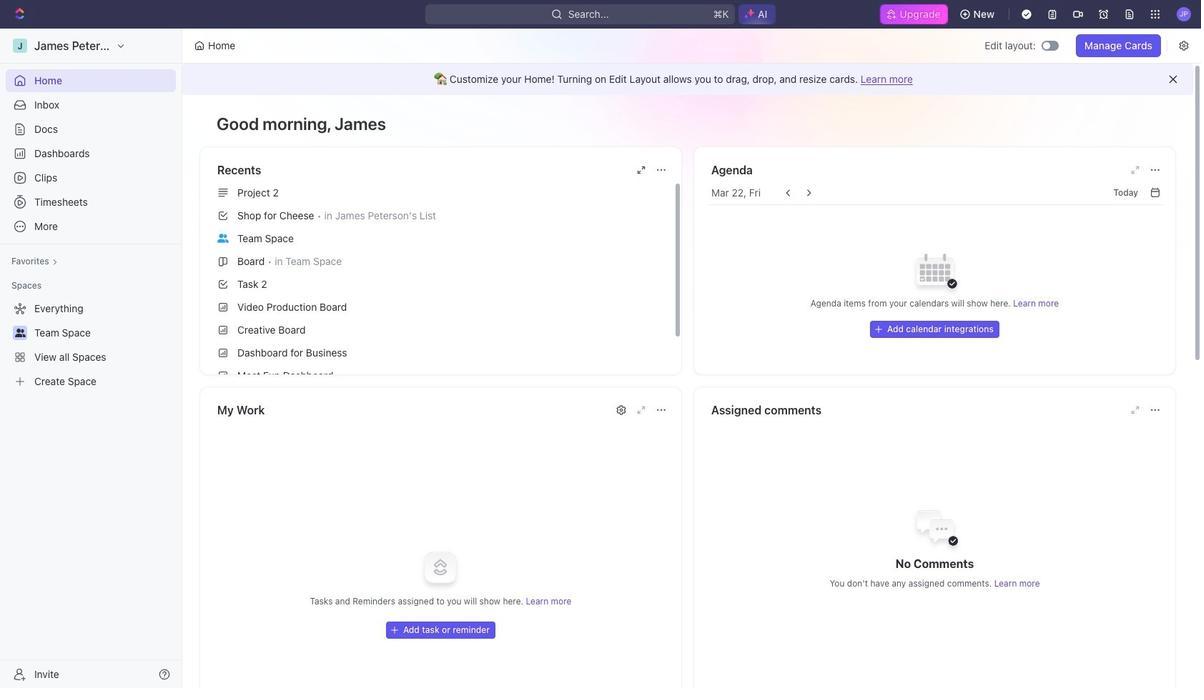 Task type: describe. For each thing, give the bounding box(es) containing it.
james peterson's workspace, , element
[[13, 39, 27, 53]]

1 horizontal spatial user group image
[[217, 234, 229, 243]]



Task type: vqa. For each thing, say whether or not it's contained in the screenshot.
PostSale
no



Task type: locate. For each thing, give the bounding box(es) containing it.
tree inside sidebar navigation
[[6, 298, 176, 393]]

user group image inside sidebar navigation
[[15, 329, 25, 338]]

0 vertical spatial user group image
[[217, 234, 229, 243]]

tree
[[6, 298, 176, 393]]

1 vertical spatial user group image
[[15, 329, 25, 338]]

0 horizontal spatial user group image
[[15, 329, 25, 338]]

sidebar navigation
[[0, 29, 185, 689]]

alert
[[182, 64, 1194, 95]]

user group image
[[217, 234, 229, 243], [15, 329, 25, 338]]



